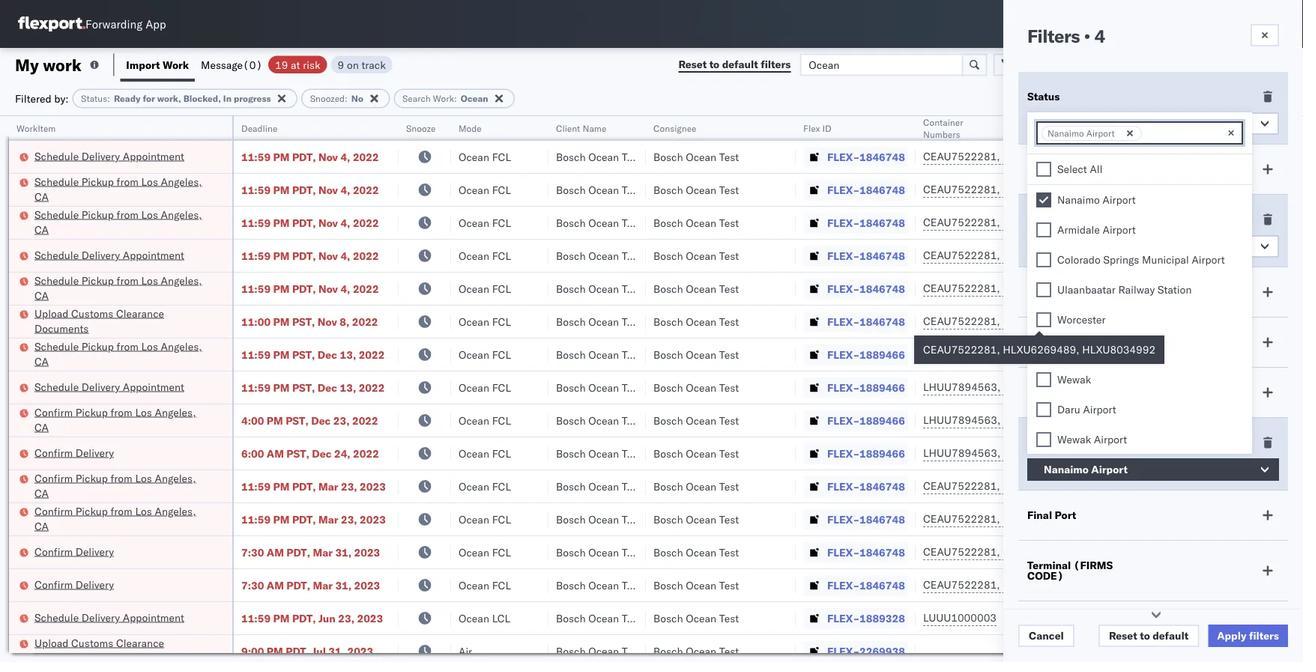 Task type: vqa. For each thing, say whether or not it's contained in the screenshot.
second the MAEU9408431 from the bottom
no



Task type: describe. For each thing, give the bounding box(es) containing it.
2 confirm delivery button from the top
[[34, 545, 114, 561]]

7 flex- from the top
[[828, 348, 860, 361]]

snooze
[[406, 123, 436, 134]]

schedule for third schedule delivery appointment button from the bottom of the page
[[34, 249, 79, 262]]

jawla for third schedule delivery appointment button from the bottom of the page's schedule delivery appointment link
[[1245, 249, 1271, 262]]

fcl for third schedule pickup from los angeles, ca button from the bottom
[[492, 216, 511, 229]]

ceau7522281, hlxu6269489, hlxu8034992 for first schedule delivery appointment button from the top of the page
[[924, 150, 1156, 163]]

3 abcdefg78456546 from the top
[[1021, 414, 1122, 427]]

resize handle column header for workitem
[[214, 116, 232, 663]]

savant for ceau7522281, hlxu6269489, hlxu8034992
[[1243, 216, 1275, 229]]

4 test123456 from the top
[[1021, 249, 1084, 262]]

15 flex- from the top
[[828, 612, 860, 625]]

2022 for second schedule pickup from los angeles, ca button from the bottom of the page
[[353, 282, 379, 295]]

final
[[1028, 509, 1053, 522]]

schedule delivery appointment for schedule delivery appointment link related to third schedule delivery appointment button from the top
[[34, 380, 184, 394]]

•
[[1084, 25, 1091, 47]]

0 vertical spatial 31,
[[335, 546, 352, 559]]

11:59 for third schedule pickup from los angeles, ca button from the bottom
[[241, 216, 271, 229]]

3 lhuu7894563, from the top
[[924, 414, 1001, 427]]

8,
[[340, 315, 350, 328]]

ready
[[114, 93, 141, 104]]

for
[[143, 93, 155, 104]]

ulaanbaatar railway station
[[1058, 283, 1192, 296]]

flex-2269938
[[828, 645, 905, 658]]

status for status : ready for work, blocked, in progress
[[81, 93, 107, 104]]

3 uetu5238478 from the top
[[1004, 414, 1077, 427]]

1 lhuu7894563, from the top
[[924, 348, 1001, 361]]

confirm delivery for third confirm delivery link from the bottom
[[34, 446, 114, 460]]

1 lhuu7894563, uetu5238478 from the top
[[924, 348, 1077, 361]]

2 test123456 from the top
[[1021, 183, 1084, 196]]

confirm delivery for second confirm delivery link from the top of the page
[[34, 545, 114, 559]]

10 test123456 from the top
[[1021, 579, 1084, 592]]

status : ready for work, blocked, in progress
[[81, 93, 271, 104]]

jul
[[312, 645, 326, 658]]

1846748 for schedule delivery appointment link for first schedule delivery appointment button from the top of the page
[[860, 150, 905, 163]]

3 am from the top
[[267, 579, 284, 592]]

1 confirm delivery button from the top
[[34, 446, 114, 462]]

nanaimo airport button
[[1028, 459, 1280, 481]]

armidale airport
[[1058, 223, 1136, 237]]

schedule for 1st schedule pickup from los angeles, ca button from the top of the page
[[34, 175, 79, 188]]

5 hlxu8034992 from the top
[[1083, 282, 1156, 295]]

clearance for 9:00 pm pdt, jul 31, 2023
[[116, 637, 164, 650]]

10 ceau7522281, from the top
[[924, 546, 1001, 559]]

hlxu6269489, for third confirm pickup from los angeles, ca button from the top of the page
[[1003, 513, 1080, 526]]

13 ocean fcl from the top
[[459, 546, 511, 559]]

airport up wewak airport on the bottom right of the page
[[1084, 403, 1117, 416]]

departure
[[1028, 386, 1079, 399]]

appointment for third schedule delivery appointment button from the top
[[123, 380, 184, 394]]

2 flex-1889466 from the top
[[828, 381, 905, 394]]

mbl/mawb
[[1021, 123, 1073, 134]]

8 flex-1846748 from the top
[[828, 513, 905, 526]]

ocean lcl
[[459, 612, 511, 625]]

armidale
[[1058, 223, 1100, 237]]

delivery for second confirm delivery button from the bottom of the page
[[76, 545, 114, 559]]

numbers for mbl/mawb numbers
[[1076, 123, 1113, 134]]

2022 for first confirm pickup from los angeles, ca button from the top
[[352, 414, 378, 427]]

pdt, for 1st schedule pickup from los angeles, ca button from the top of the page
[[292, 183, 316, 196]]

2 confirm pickup from los angeles, ca from the top
[[34, 472, 196, 500]]

delivery for first schedule delivery appointment button from the top of the page
[[82, 150, 120, 163]]

10 ceau7522281, hlxu6269489, hlxu8034992 from the top
[[924, 546, 1156, 559]]

4 flex- from the top
[[828, 249, 860, 262]]

7 hlxu6269489, from the top
[[1003, 343, 1080, 356]]

1 hlxu8034992 from the top
[[1083, 150, 1156, 163]]

delivery for third schedule delivery appointment button from the top
[[82, 380, 120, 394]]

3 schedule pickup from los angeles, ca from the top
[[34, 274, 202, 302]]

los for 1st schedule pickup from los angeles, ca button from the top of the page
[[141, 175, 158, 188]]

status for status
[[1028, 90, 1060, 103]]

10 resize handle column header from the left
[[1277, 116, 1295, 663]]

5 confirm from the top
[[34, 545, 73, 559]]

2 confirm from the top
[[34, 446, 73, 460]]

11:59 for third schedule delivery appointment button from the bottom of the page
[[241, 249, 271, 262]]

client name button
[[549, 119, 631, 134]]

at risk
[[1028, 163, 1061, 176]]

apply filters button
[[1209, 625, 1289, 648]]

terminal (firms code)
[[1028, 559, 1113, 583]]

final port
[[1028, 509, 1077, 522]]

0 vertical spatial nanaimo airport
[[1048, 128, 1115, 139]]

reset to default filters
[[679, 58, 791, 71]]

resize handle column header for client name
[[628, 116, 646, 663]]

appointment for third schedule delivery appointment button from the bottom of the page
[[123, 249, 184, 262]]

departure port
[[1028, 386, 1103, 399]]

list box containing select all
[[1028, 154, 1253, 663]]

forwarding
[[85, 17, 143, 31]]

3 4, from the top
[[341, 216, 350, 229]]

pst, for upload customs clearance documents
[[292, 315, 315, 328]]

dec down "11:00 pm pst, nov 8, 2022"
[[318, 348, 337, 361]]

upload for 11:00 pm pst, nov 8, 2022
[[34, 307, 69, 320]]

documents for 11:00 pm pst, nov 8, 2022
[[34, 322, 89, 335]]

11 flex- from the top
[[828, 480, 860, 493]]

4 lhuu7894563, uetu5238478 from the top
[[924, 447, 1077, 460]]

schedule pickup from los angeles, ca link for 1st schedule pickup from los angeles, ca button from the bottom
[[34, 339, 213, 369]]

11 hlxu6269489, from the top
[[1003, 579, 1080, 592]]

nov for third schedule pickup from los angeles, ca button from the bottom
[[319, 216, 338, 229]]

to for reset to default
[[1140, 630, 1151, 643]]

9 on track
[[338, 58, 386, 71]]

Search Shipments (/) text field
[[1017, 13, 1161, 35]]

select all
[[1058, 163, 1103, 176]]

3 lhuu7894563, uetu5238478 from the top
[[924, 414, 1077, 427]]

worcester
[[1058, 313, 1106, 326]]

11 ceau7522281, from the top
[[924, 579, 1001, 592]]

snoozed for snoozed
[[1028, 213, 1070, 226]]

4
[[1095, 25, 1106, 47]]

1 11:59 pm pst, dec 13, 2022 from the top
[[241, 348, 385, 361]]

8 ceau7522281, from the top
[[924, 480, 1001, 493]]

wewak airport
[[1058, 433, 1128, 446]]

search work : ocean
[[402, 93, 489, 104]]

1846748 for confirm pickup from los angeles, ca link for third confirm pickup from los angeles, ca button from the top of the page
[[860, 513, 905, 526]]

3 confirm delivery link from the top
[[34, 578, 114, 593]]

colorado
[[1058, 253, 1101, 267]]

gaurav for third schedule delivery appointment button from the bottom of the page
[[1208, 249, 1242, 262]]

2 4, from the top
[[341, 183, 350, 196]]

1846748 for second confirm pickup from los angeles, ca button from the bottom of the page's confirm pickup from los angeles, ca link
[[860, 480, 905, 493]]

confirm pickup from los angeles, ca link for second confirm pickup from los angeles, ca button from the bottom of the page
[[34, 471, 213, 501]]

1 vertical spatial nanaimo airport
[[1058, 193, 1136, 207]]

cancel button
[[1019, 625, 1075, 648]]

schedule pickup from los angeles, ca link for 1st schedule pickup from los angeles, ca button from the top of the page
[[34, 174, 213, 204]]

14 fcl from the top
[[492, 579, 511, 592]]

flex
[[804, 123, 820, 134]]

action
[[1252, 58, 1285, 71]]

workitem
[[16, 123, 56, 134]]

filtered by:
[[15, 92, 69, 105]]

5 ceau7522281, from the top
[[924, 282, 1001, 295]]

ceau7522281, hlxu6269489, hlxu8034992 for 1st schedule pickup from los angeles, ca button from the top of the page
[[924, 183, 1156, 196]]

3 schedule pickup from los angeles, ca button from the top
[[34, 273, 213, 305]]

import
[[126, 58, 160, 71]]

airport up the "springs"
[[1103, 223, 1136, 237]]

appointment for first schedule delivery appointment button from the top of the page
[[123, 150, 184, 163]]

batch
[[1220, 58, 1250, 71]]

arrival
[[1028, 436, 1062, 449]]

in
[[223, 93, 232, 104]]

os button
[[1251, 7, 1286, 41]]

fcl for 1st schedule pickup from los angeles, ca button from the bottom
[[492, 348, 511, 361]]

forwarding app
[[85, 17, 166, 31]]

9
[[338, 58, 344, 71]]

16 flex- from the top
[[828, 645, 860, 658]]

1 horizontal spatial client name
[[1028, 336, 1090, 349]]

12 flex- from the top
[[828, 513, 860, 526]]

3 confirm from the top
[[34, 472, 73, 485]]

3 schedule delivery appointment button from the top
[[34, 380, 184, 396]]

11:59 for third confirm pickup from los angeles, ca button from the top of the page
[[241, 513, 271, 526]]

8 test123456 from the top
[[1021, 513, 1084, 526]]

9 flex-1846748 from the top
[[828, 546, 905, 559]]

wewak for wewak airport
[[1058, 433, 1092, 446]]

10 hlxu6269489, from the top
[[1003, 546, 1080, 559]]

13 flex- from the top
[[828, 546, 860, 559]]

delivery for 3rd confirm delivery button from the bottom
[[76, 446, 114, 460]]

7 ceau7522281, from the top
[[924, 343, 1001, 356]]

2 11:59 pm pst, dec 13, 2022 from the top
[[241, 381, 385, 394]]

work
[[43, 54, 82, 75]]

operator
[[1208, 123, 1245, 134]]

yes
[[1044, 240, 1061, 253]]

3 1889466 from the top
[[860, 414, 905, 427]]

7 flex-1846748 from the top
[[828, 480, 905, 493]]

workitem button
[[9, 119, 217, 134]]

resize handle column header for consignee
[[778, 116, 796, 663]]

1 schedule pickup from los angeles, ca button from the top
[[34, 174, 213, 206]]

file
[[1048, 58, 1067, 71]]

pdt, for second schedule pickup from los angeles, ca button from the bottom of the page
[[292, 282, 316, 295]]

nanaimo inside button
[[1044, 463, 1089, 476]]

6:00
[[241, 447, 264, 460]]

ceau7522281, hlxu6269489, hlxu8034992 for third schedule delivery appointment button from the bottom of the page
[[924, 249, 1156, 262]]

los for third confirm pickup from los angeles, ca button from the top of the page
[[135, 505, 152, 518]]

2 gaurav from the top
[[1208, 183, 1242, 196]]

7 ceau7522281, hlxu6269489, hlxu8034992 from the top
[[924, 343, 1156, 356]]

omkar for lhuu7894563, uetu5238478
[[1208, 414, 1240, 427]]

dec up 4:00 pm pst, dec 23, 2022
[[318, 381, 337, 394]]

1 vertical spatial mode
[[1028, 286, 1056, 299]]

fcl for first schedule delivery appointment button from the top of the page
[[492, 150, 511, 163]]

1 vertical spatial 31,
[[335, 579, 352, 592]]

reset for reset to default filters
[[679, 58, 707, 71]]

actions
[[1259, 123, 1290, 134]]

filtered
[[15, 92, 51, 105]]

11 resize handle column header from the left
[[1280, 116, 1298, 663]]

abcd230707001
[[1021, 612, 1108, 625]]

2 confirm pickup from los angeles, ca button from the top
[[34, 471, 213, 503]]

luuu1000003
[[924, 612, 997, 625]]

reset to default
[[1109, 630, 1189, 643]]

23, for confirm pickup from los angeles, ca link for third confirm pickup from los angeles, ca button from the top of the page
[[341, 513, 357, 526]]

1 test123456 from the top
[[1021, 150, 1084, 163]]

5 flex- from the top
[[828, 282, 860, 295]]

14 flex- from the top
[[828, 579, 860, 592]]

1 - from the left
[[1021, 645, 1028, 658]]

4 confirm from the top
[[34, 505, 73, 518]]

mbl/mawb numbers
[[1021, 123, 1113, 134]]

5 test123456 from the top
[[1021, 282, 1084, 295]]

import work
[[126, 58, 189, 71]]

10 1846748 from the top
[[860, 579, 905, 592]]

hlxu6269489, for third schedule pickup from los angeles, ca button from the bottom
[[1003, 216, 1080, 229]]

24,
[[334, 447, 351, 460]]

railway
[[1119, 283, 1155, 296]]

2 button
[[1028, 112, 1280, 135]]

resize handle column header for mode
[[531, 116, 549, 663]]

2 vertical spatial 31,
[[329, 645, 345, 658]]

3 confirm delivery button from the top
[[34, 578, 114, 594]]

deadline
[[241, 123, 278, 134]]

message (0)
[[201, 58, 262, 71]]

10 11:59 from the top
[[241, 612, 271, 625]]

2 uetu5238478 from the top
[[1004, 381, 1077, 394]]

dec left 24,
[[312, 447, 332, 460]]

2022 for upload customs clearance documents button associated with 11:00 pm pst, nov 8, 2022
[[352, 315, 378, 328]]

schedule for third schedule pickup from los angeles, ca button from the bottom
[[34, 208, 79, 221]]

confirm pickup from los angeles, ca link for third confirm pickup from los angeles, ca button from the top of the page
[[34, 504, 213, 534]]

hlxu6269489, for upload customs clearance documents button associated with 11:00 pm pst, nov 8, 2022
[[1003, 315, 1080, 328]]

municipal
[[1142, 253, 1190, 267]]

3 test123456 from the top
[[1021, 216, 1084, 229]]

container numbers button
[[916, 113, 999, 140]]

terminal
[[1028, 559, 1072, 572]]

1889328
[[860, 612, 905, 625]]

ocean fcl for first schedule delivery appointment button from the top of the page
[[459, 150, 511, 163]]

to for reset to default filters
[[710, 58, 720, 71]]

flex-1889328
[[828, 612, 905, 625]]

3 hlxu8034992 from the top
[[1083, 216, 1156, 229]]

7:30 am pdt, mar 31, 2023 for 1st confirm delivery link from the bottom of the page
[[241, 579, 380, 592]]

fcl for third confirm pickup from los angeles, ca button from the top of the page
[[492, 513, 511, 526]]

10 ocean fcl from the top
[[459, 447, 511, 460]]

customs for 9:00 pm pdt, jul 31, 2023
[[71, 637, 113, 650]]

hlxu6269489, for second confirm pickup from los angeles, ca button from the bottom of the page
[[1003, 480, 1080, 493]]

1 confirm pickup from los angeles, ca button from the top
[[34, 405, 213, 437]]

snoozed : no
[[310, 93, 363, 104]]

8 fcl from the top
[[492, 381, 511, 394]]

los for second schedule pickup from los angeles, ca button from the bottom of the page
[[141, 274, 158, 287]]

batch action button
[[1197, 54, 1295, 76]]

pst, for schedule pickup from los angeles, ca
[[292, 348, 315, 361]]

blocked,
[[183, 93, 221, 104]]

6 test123456 from the top
[[1021, 315, 1084, 328]]

airport right municipal at the top right of the page
[[1192, 253, 1225, 267]]

: for snoozed
[[345, 93, 348, 104]]

container
[[924, 117, 964, 128]]

dec up "6:00 am pst, dec 24, 2022"
[[311, 414, 331, 427]]

1 flex- from the top
[[828, 150, 860, 163]]

4:00 pm pst, dec 23, 2022
[[241, 414, 378, 427]]

no
[[351, 93, 363, 104]]

2269938
[[860, 645, 905, 658]]

2 abcdefg78456546 from the top
[[1021, 381, 1122, 394]]

2 - from the left
[[1028, 645, 1034, 658]]

os
[[1261, 18, 1276, 30]]

4 lhuu7894563, from the top
[[924, 447, 1001, 460]]

filters • 4
[[1028, 25, 1106, 47]]

omkar for ceau7522281, hlxu6269489, hlxu8034992
[[1208, 216, 1240, 229]]

5 flex-1846748 from the top
[[828, 282, 905, 295]]

deadline button
[[234, 119, 384, 134]]

mbl/mawb numbers button
[[1014, 119, 1186, 134]]

10 hlxu8034992 from the top
[[1083, 546, 1156, 559]]

(0)
[[243, 58, 262, 71]]

upload for 9:00 pm pdt, jul 31, 2023
[[34, 637, 69, 650]]

Search Work text field
[[800, 54, 964, 76]]

7 11:59 from the top
[[241, 381, 271, 394]]

1 ceau7522281, from the top
[[924, 150, 1001, 163]]

11:59 pm pdt, jun 23, 2023
[[241, 612, 383, 625]]

3 flex-1846748 from the top
[[828, 216, 905, 229]]

23, for confirm pickup from los angeles, ca link related to first confirm pickup from los angeles, ca button from the top
[[333, 414, 350, 427]]

2 lhuu7894563, from the top
[[924, 381, 1001, 394]]

5 4, from the top
[[341, 282, 350, 295]]

2 ceau7522281, from the top
[[924, 183, 1001, 196]]

2 schedule pickup from los angeles, ca button from the top
[[34, 207, 213, 239]]

2 hlxu8034992 from the top
[[1083, 183, 1156, 196]]

3 ceau7522281, from the top
[[924, 216, 1001, 229]]

jun
[[319, 612, 336, 625]]

nov for 1st schedule pickup from los angeles, ca button from the top of the page
[[319, 183, 338, 196]]



Task type: locate. For each thing, give the bounding box(es) containing it.
uetu5238478 up arrival
[[1004, 414, 1077, 427]]

gaurav
[[1208, 150, 1242, 163], [1208, 183, 1242, 196], [1208, 249, 1242, 262]]

1 vertical spatial 11:59 pm pst, dec 13, 2022
[[241, 381, 385, 394]]

11:59 pm pdt, nov 4, 2022 for third schedule pickup from los angeles, ca button from the bottom
[[241, 216, 379, 229]]

3 confirm pickup from los angeles, ca from the top
[[34, 505, 196, 533]]

consignee
[[654, 123, 697, 134]]

0 vertical spatial client name
[[556, 123, 607, 134]]

2 : from the left
[[345, 93, 348, 104]]

documents
[[34, 322, 89, 335], [34, 652, 89, 663]]

2 savant from the top
[[1243, 414, 1275, 427]]

daru down departure port on the right bottom of the page
[[1058, 403, 1081, 416]]

numbers up "all"
[[1076, 123, 1113, 134]]

gaurav for first schedule delivery appointment button from the top of the page
[[1208, 150, 1242, 163]]

lcl
[[492, 612, 511, 625]]

flex-1846748 button
[[804, 147, 908, 168], [804, 147, 908, 168], [804, 180, 908, 201], [804, 180, 908, 201], [804, 213, 908, 234], [804, 213, 908, 234], [804, 246, 908, 267], [804, 246, 908, 267], [804, 279, 908, 299], [804, 279, 908, 299], [804, 311, 908, 332], [804, 311, 908, 332], [804, 476, 908, 497], [804, 476, 908, 497], [804, 509, 908, 530], [804, 509, 908, 530], [804, 542, 908, 563], [804, 542, 908, 563], [804, 575, 908, 596], [804, 575, 908, 596]]

work,
[[157, 93, 181, 104]]

port for arrival port
[[1065, 436, 1086, 449]]

11:59 pm pdt, mar 23, 2023 for second confirm pickup from los angeles, ca button from the bottom of the page's confirm pickup from los angeles, ca link
[[241, 480, 386, 493]]

daru airport
[[1058, 403, 1117, 416]]

1 confirm from the top
[[34, 406, 73, 419]]

flex-1889328 button
[[804, 608, 908, 629], [804, 608, 908, 629]]

customs
[[71, 307, 113, 320], [71, 637, 113, 650]]

test123456 up terminal
[[1021, 513, 1084, 526]]

pdt, for third confirm pickup from los angeles, ca button from the top of the page
[[292, 513, 316, 526]]

fcl for second schedule pickup from los angeles, ca button from the bottom of the page
[[492, 282, 511, 295]]

0 vertical spatial upload customs clearance documents
[[34, 307, 164, 335]]

uetu5238478 up daru airport
[[1004, 381, 1077, 394]]

31,
[[335, 546, 352, 559], [335, 579, 352, 592], [329, 645, 345, 658]]

pst, down 4:00 pm pst, dec 23, 2022
[[287, 447, 309, 460]]

delivery for 1st confirm delivery button from the bottom
[[76, 578, 114, 591]]

1 vertical spatial port
[[1065, 436, 1086, 449]]

: left no
[[345, 93, 348, 104]]

0 horizontal spatial to
[[710, 58, 720, 71]]

pdt, for first schedule delivery appointment button from the top of the page
[[292, 150, 316, 163]]

schedule for fourth schedule delivery appointment button from the top of the page
[[34, 611, 79, 624]]

1846748 for the upload customs clearance documents link associated with 11:00
[[860, 315, 905, 328]]

arrival port
[[1028, 436, 1086, 449]]

1 clearance from the top
[[116, 307, 164, 320]]

1 horizontal spatial to
[[1140, 630, 1151, 643]]

pdt, for third schedule delivery appointment button from the bottom of the page
[[292, 249, 316, 262]]

1 vertical spatial filters
[[1250, 630, 1280, 643]]

ocean fcl for second schedule pickup from los angeles, ca button from the bottom of the page
[[459, 282, 511, 295]]

0 vertical spatial confirm pickup from los angeles, ca link
[[34, 405, 213, 435]]

container numbers
[[924, 117, 964, 140]]

: left ready
[[107, 93, 110, 104]]

at
[[1028, 163, 1039, 176]]

0 vertical spatial gaurav jawla
[[1208, 150, 1271, 163]]

7 test123456 from the top
[[1021, 480, 1084, 493]]

mode button
[[451, 119, 534, 134]]

los for second confirm pickup from los angeles, ca button from the bottom of the page
[[135, 472, 152, 485]]

snoozed left no
[[310, 93, 345, 104]]

0 vertical spatial snoozed
[[310, 93, 345, 104]]

reset for reset to default
[[1109, 630, 1138, 643]]

omkar savant
[[1208, 216, 1275, 229], [1208, 414, 1275, 427]]

1 horizontal spatial default
[[1153, 630, 1189, 643]]

port right final
[[1055, 509, 1077, 522]]

2022 for third schedule pickup from los angeles, ca button from the bottom
[[353, 216, 379, 229]]

2 customs from the top
[[71, 637, 113, 650]]

confirm pickup from los angeles, ca link
[[34, 405, 213, 435], [34, 471, 213, 501], [34, 504, 213, 534]]

1 vertical spatial upload customs clearance documents
[[34, 637, 164, 663]]

default inside reset to default filters button
[[722, 58, 758, 71]]

1 horizontal spatial status
[[1028, 90, 1060, 103]]

name inside button
[[583, 123, 607, 134]]

1 vertical spatial work
[[433, 93, 454, 104]]

hlxu6269489, for 1st schedule pickup from los angeles, ca button from the top of the page
[[1003, 183, 1080, 196]]

nanaimo
[[1048, 128, 1085, 139], [1058, 193, 1100, 207], [1044, 463, 1089, 476]]

2022 for first schedule delivery appointment button from the top of the page
[[353, 150, 379, 163]]

--
[[1021, 645, 1034, 658]]

8 hlxu8034992 from the top
[[1083, 480, 1156, 493]]

bosch
[[556, 150, 586, 163], [654, 150, 683, 163], [556, 183, 586, 196], [654, 183, 683, 196], [556, 216, 586, 229], [654, 216, 683, 229], [556, 249, 586, 262], [654, 249, 683, 262], [556, 282, 586, 295], [654, 282, 683, 295], [556, 315, 586, 328], [654, 315, 683, 328], [556, 348, 586, 361], [654, 348, 683, 361], [556, 381, 586, 394], [654, 381, 683, 394], [556, 414, 586, 427], [654, 414, 683, 427], [556, 447, 586, 460], [654, 447, 683, 460], [556, 480, 586, 493], [654, 480, 683, 493], [556, 513, 586, 526], [654, 513, 683, 526], [556, 546, 586, 559], [654, 546, 683, 559], [556, 579, 586, 592], [654, 579, 683, 592], [556, 612, 586, 625], [654, 612, 683, 625], [556, 645, 586, 658], [654, 645, 683, 658]]

1 vertical spatial client name
[[1028, 336, 1090, 349]]

1 vertical spatial savant
[[1243, 414, 1275, 427]]

1 vertical spatial gaurav
[[1208, 183, 1242, 196]]

0 vertical spatial filters
[[761, 58, 791, 71]]

2 horizontal spatial :
[[454, 93, 457, 104]]

2 lhuu7894563, uetu5238478 from the top
[[924, 381, 1077, 394]]

13, up 4:00 pm pst, dec 23, 2022
[[340, 381, 356, 394]]

abcdefg78456546
[[1021, 348, 1122, 361], [1021, 381, 1122, 394], [1021, 414, 1122, 427], [1021, 447, 1122, 460]]

2 vertical spatial confirm pickup from los angeles, ca
[[34, 505, 196, 533]]

schedule delivery appointment link for first schedule delivery appointment button from the top of the page
[[34, 149, 184, 164]]

flex-2269938 button
[[804, 641, 908, 662], [804, 641, 908, 662]]

1 horizontal spatial work
[[433, 93, 454, 104]]

ca for second schedule pickup from los angeles, ca button from the bottom of the page
[[34, 289, 49, 302]]

0 vertical spatial confirm pickup from los angeles, ca
[[34, 406, 196, 434]]

2 schedule pickup from los angeles, ca from the top
[[34, 208, 202, 236]]

gaurav jawla
[[1208, 150, 1271, 163], [1208, 183, 1271, 196], [1208, 249, 1271, 262]]

test123456 down colorado on the right top of the page
[[1021, 282, 1084, 295]]

abcdefg78456546 up arrival port
[[1021, 414, 1122, 427]]

None text field
[[1145, 127, 1160, 140]]

1 vertical spatial risk
[[1042, 163, 1061, 176]]

confirm delivery for 1st confirm delivery link from the bottom of the page
[[34, 578, 114, 591]]

0 vertical spatial 13,
[[340, 348, 356, 361]]

4 hlxu8034992 from the top
[[1083, 249, 1156, 262]]

fcl for third schedule delivery appointment button from the bottom of the page
[[492, 249, 511, 262]]

1 horizontal spatial client
[[1028, 336, 1058, 349]]

gaurav jawla for third schedule delivery appointment button from the bottom of the page
[[1208, 249, 1271, 262]]

7:30 for 1st confirm delivery link from the bottom of the page
[[241, 579, 264, 592]]

1 ceau7522281, hlxu6269489, hlxu8034992 from the top
[[924, 150, 1156, 163]]

default
[[722, 58, 758, 71], [1153, 630, 1189, 643]]

11 fcl from the top
[[492, 480, 511, 493]]

risk right "at"
[[1042, 163, 1061, 176]]

0 vertical spatial client
[[556, 123, 581, 134]]

0 vertical spatial daru
[[1058, 343, 1081, 356]]

0 horizontal spatial risk
[[303, 58, 321, 71]]

0 vertical spatial 7:30 am pdt, mar 31, 2023
[[241, 546, 380, 559]]

pst, up "6:00 am pst, dec 24, 2022"
[[286, 414, 309, 427]]

springs
[[1104, 253, 1140, 267]]

upload customs clearance documents link for 11:00
[[34, 306, 213, 336]]

schedule delivery appointment link for fourth schedule delivery appointment button from the top of the page
[[34, 611, 184, 626]]

8 flex- from the top
[[828, 381, 860, 394]]

11:59 pm pdt, nov 4, 2022 for third schedule delivery appointment button from the bottom of the page
[[241, 249, 379, 262]]

19 at risk
[[275, 58, 321, 71]]

fcl for upload customs clearance documents button associated with 11:00 pm pst, nov 8, 2022
[[492, 315, 511, 328]]

0 vertical spatial default
[[722, 58, 758, 71]]

airport up "all"
[[1087, 128, 1115, 139]]

work right 'search'
[[433, 93, 454, 104]]

0 vertical spatial savant
[[1243, 216, 1275, 229]]

1 11:59 pm pdt, nov 4, 2022 from the top
[[241, 150, 379, 163]]

0 horizontal spatial client
[[556, 123, 581, 134]]

2 1846748 from the top
[[860, 183, 905, 196]]

am
[[267, 447, 284, 460], [267, 546, 284, 559], [267, 579, 284, 592]]

mode left ulaanbaatar
[[1028, 286, 1056, 299]]

1 vertical spatial name
[[1061, 336, 1090, 349]]

ca for first confirm pickup from los angeles, ca button from the top
[[34, 421, 49, 434]]

airport up armidale airport
[[1103, 193, 1136, 207]]

-
[[1021, 645, 1028, 658], [1028, 645, 1034, 658]]

1 vertical spatial daru
[[1058, 403, 1081, 416]]

2 vertical spatial nanaimo airport
[[1044, 463, 1128, 476]]

0 vertical spatial omkar
[[1208, 216, 1240, 229]]

risk right at
[[303, 58, 321, 71]]

mar
[[319, 480, 338, 493], [319, 513, 338, 526], [313, 546, 333, 559], [313, 579, 333, 592]]

schedule for 1st schedule pickup from los angeles, ca button from the bottom
[[34, 340, 79, 353]]

0 vertical spatial upload customs clearance documents button
[[34, 306, 213, 338]]

2 7:30 from the top
[[241, 579, 264, 592]]

test
[[622, 150, 642, 163], [720, 150, 739, 163], [622, 183, 642, 196], [720, 183, 739, 196], [622, 216, 642, 229], [720, 216, 739, 229], [622, 249, 642, 262], [720, 249, 739, 262], [622, 282, 642, 295], [720, 282, 739, 295], [622, 315, 642, 328], [720, 315, 739, 328], [622, 348, 642, 361], [720, 348, 739, 361], [622, 381, 642, 394], [720, 381, 739, 394], [622, 414, 642, 427], [720, 414, 739, 427], [622, 447, 642, 460], [720, 447, 739, 460], [622, 480, 642, 493], [720, 480, 739, 493], [622, 513, 642, 526], [720, 513, 739, 526], [622, 546, 642, 559], [720, 546, 739, 559], [622, 579, 642, 592], [720, 579, 739, 592], [622, 612, 642, 625], [720, 612, 739, 625], [622, 645, 642, 658], [720, 645, 739, 658]]

1 vertical spatial clearance
[[116, 637, 164, 650]]

schedule for third schedule delivery appointment button from the top
[[34, 380, 79, 394]]

schedule pickup from los angeles, ca link for third schedule pickup from los angeles, ca button from the bottom
[[34, 207, 213, 237]]

4 appointment from the top
[[123, 611, 184, 624]]

1 vertical spatial client
[[1028, 336, 1058, 349]]

7 1846748 from the top
[[860, 480, 905, 493]]

schedule delivery appointment link
[[34, 149, 184, 164], [34, 248, 184, 263], [34, 380, 184, 395], [34, 611, 184, 626]]

1 horizontal spatial snoozed
[[1028, 213, 1070, 226]]

appointment for fourth schedule delivery appointment button from the top of the page
[[123, 611, 184, 624]]

hlxu6269489, for third schedule delivery appointment button from the bottom of the page
[[1003, 249, 1080, 262]]

1 1889466 from the top
[[860, 348, 905, 361]]

13, down 8,
[[340, 348, 356, 361]]

airport down wewak airport on the bottom right of the page
[[1092, 463, 1128, 476]]

import work button
[[120, 48, 195, 82]]

by:
[[54, 92, 69, 105]]

10 fcl from the top
[[492, 447, 511, 460]]

uetu5238478 down wewak airport on the bottom right of the page
[[1004, 447, 1077, 460]]

6 hlxu6269489, from the top
[[1003, 315, 1080, 328]]

2 vertical spatial gaurav
[[1208, 249, 1242, 262]]

flex id button
[[796, 119, 901, 134]]

6 hlxu8034992 from the top
[[1083, 315, 1156, 328]]

ocean fcl
[[459, 150, 511, 163], [459, 183, 511, 196], [459, 216, 511, 229], [459, 249, 511, 262], [459, 282, 511, 295], [459, 315, 511, 328], [459, 348, 511, 361], [459, 381, 511, 394], [459, 414, 511, 427], [459, 447, 511, 460], [459, 480, 511, 493], [459, 513, 511, 526], [459, 546, 511, 559], [459, 579, 511, 592]]

list box
[[1028, 154, 1253, 663]]

2 schedule delivery appointment button from the top
[[34, 248, 184, 264]]

1 vertical spatial confirm delivery button
[[34, 545, 114, 561]]

0 vertical spatial clearance
[[116, 307, 164, 320]]

ocean fcl for 1st schedule pickup from los angeles, ca button from the bottom
[[459, 348, 511, 361]]

pst, up 4:00 pm pst, dec 23, 2022
[[292, 381, 315, 394]]

0 horizontal spatial :
[[107, 93, 110, 104]]

apply
[[1218, 630, 1247, 643]]

0 vertical spatial mode
[[459, 123, 482, 134]]

nanaimo airport inside nanaimo airport button
[[1044, 463, 1128, 476]]

schedule delivery appointment link for third schedule delivery appointment button from the bottom of the page
[[34, 248, 184, 263]]

abcdefg78456546 down wewak airport on the bottom right of the page
[[1021, 447, 1122, 460]]

6 flex- from the top
[[828, 315, 860, 328]]

5 ca from the top
[[34, 421, 49, 434]]

nov for upload customs clearance documents button associated with 11:00 pm pst, nov 8, 2022
[[318, 315, 337, 328]]

resize handle column header for deadline
[[381, 116, 399, 663]]

work
[[163, 58, 189, 71], [433, 93, 454, 104]]

23,
[[333, 414, 350, 427], [341, 480, 357, 493], [341, 513, 357, 526], [338, 612, 355, 625]]

3 fcl from the top
[[492, 216, 511, 229]]

6 ceau7522281, hlxu6269489, hlxu8034992 from the top
[[924, 315, 1156, 328]]

client name inside button
[[556, 123, 607, 134]]

0 horizontal spatial filters
[[761, 58, 791, 71]]

0 vertical spatial reset
[[679, 58, 707, 71]]

0 vertical spatial documents
[[34, 322, 89, 335]]

clearance
[[116, 307, 164, 320], [116, 637, 164, 650]]

0 vertical spatial confirm pickup from los angeles, ca button
[[34, 405, 213, 437]]

delivery
[[82, 150, 120, 163], [82, 249, 120, 262], [82, 380, 120, 394], [76, 446, 114, 460], [76, 545, 114, 559], [76, 578, 114, 591], [82, 611, 120, 624]]

3 resize handle column header from the left
[[433, 116, 451, 663]]

0 vertical spatial risk
[[303, 58, 321, 71]]

client inside button
[[556, 123, 581, 134]]

flex-1889466
[[828, 348, 905, 361], [828, 381, 905, 394], [828, 414, 905, 427], [828, 447, 905, 460]]

hlxu8034992
[[1083, 150, 1156, 163], [1083, 183, 1156, 196], [1083, 216, 1156, 229], [1083, 249, 1156, 262], [1083, 282, 1156, 295], [1083, 315, 1156, 328], [1083, 343, 1156, 356], [1083, 480, 1156, 493], [1083, 513, 1156, 526], [1083, 546, 1156, 559], [1083, 579, 1156, 592]]

1 documents from the top
[[34, 322, 89, 335]]

1 schedule pickup from los angeles, ca link from the top
[[34, 174, 213, 204]]

mode
[[459, 123, 482, 134], [1028, 286, 1056, 299]]

2 13, from the top
[[340, 381, 356, 394]]

nanaimo inside list box
[[1058, 193, 1100, 207]]

1 vertical spatial 11:59 pm pdt, mar 23, 2023
[[241, 513, 386, 526]]

forwarding app link
[[18, 16, 166, 31]]

1 vertical spatial 7:30 am pdt, mar 31, 2023
[[241, 579, 380, 592]]

snoozed for snoozed : no
[[310, 93, 345, 104]]

0 vertical spatial 7:30
[[241, 546, 264, 559]]

numbers for container numbers
[[924, 129, 961, 140]]

upload customs clearance documents link for 9:00
[[34, 636, 213, 663]]

1846748 for schedule pickup from los angeles, ca link for third schedule pickup from los angeles, ca button from the bottom
[[860, 216, 905, 229]]

2
[[1044, 117, 1051, 130]]

1 vertical spatial wewak
[[1058, 433, 1092, 446]]

0 horizontal spatial name
[[583, 123, 607, 134]]

1 jawla from the top
[[1245, 150, 1271, 163]]

daru down the worcester
[[1058, 343, 1081, 356]]

1 horizontal spatial reset
[[1109, 630, 1138, 643]]

nanaimo up armidale
[[1058, 193, 1100, 207]]

nov
[[319, 150, 338, 163], [319, 183, 338, 196], [319, 216, 338, 229], [319, 249, 338, 262], [319, 282, 338, 295], [318, 315, 337, 328]]

my
[[15, 54, 39, 75]]

7:30 am pdt, mar 31, 2023
[[241, 546, 380, 559], [241, 579, 380, 592]]

work for search
[[433, 93, 454, 104]]

7 fcl from the top
[[492, 348, 511, 361]]

nanaimo up "select"
[[1048, 128, 1085, 139]]

7 hlxu8034992 from the top
[[1083, 343, 1156, 356]]

1 vertical spatial jawla
[[1245, 183, 1271, 196]]

client name
[[556, 123, 607, 134], [1028, 336, 1090, 349]]

9 ceau7522281, from the top
[[924, 513, 1001, 526]]

23, for second confirm pickup from los angeles, ca button from the bottom of the page's confirm pickup from los angeles, ca link
[[341, 480, 357, 493]]

8 ocean fcl from the top
[[459, 381, 511, 394]]

1 horizontal spatial :
[[345, 93, 348, 104]]

mode inside button
[[459, 123, 482, 134]]

jawla
[[1245, 150, 1271, 163], [1245, 183, 1271, 196], [1245, 249, 1271, 262]]

test123456 down armidale
[[1021, 249, 1084, 262]]

1 vertical spatial to
[[1140, 630, 1151, 643]]

9 hlxu6269489, from the top
[[1003, 513, 1080, 526]]

ocean fcl for third confirm pickup from los angeles, ca button from the top of the page
[[459, 513, 511, 526]]

0 vertical spatial jawla
[[1245, 150, 1271, 163]]

2 flex- from the top
[[828, 183, 860, 196]]

0 vertical spatial wewak
[[1058, 373, 1092, 386]]

upload customs clearance documents for 11:00 pm pst, nov 8, 2022
[[34, 307, 164, 335]]

4 hlxu6269489, from the top
[[1003, 249, 1080, 262]]

2022 for 1st schedule pickup from los angeles, ca button from the top of the page
[[353, 183, 379, 196]]

3 ceau7522281, hlxu6269489, hlxu8034992 from the top
[[924, 216, 1156, 229]]

2 vertical spatial confirm delivery
[[34, 578, 114, 591]]

colorado springs municipal airport
[[1058, 253, 1225, 267]]

2 upload customs clearance documents link from the top
[[34, 636, 213, 663]]

nanaimo airport up armidale airport
[[1058, 193, 1136, 207]]

2 upload customs clearance documents from the top
[[34, 637, 164, 663]]

10 flex- from the top
[[828, 447, 860, 460]]

flexport. image
[[18, 16, 85, 31]]

11:59 for second confirm pickup from los angeles, ca button from the bottom of the page
[[241, 480, 271, 493]]

6 1846748 from the top
[[860, 315, 905, 328]]

numbers inside 'button'
[[1076, 123, 1113, 134]]

1 vertical spatial snoozed
[[1028, 213, 1070, 226]]

1 flex-1846748 from the top
[[828, 150, 905, 163]]

uetu5238478 up departure
[[1004, 348, 1077, 361]]

filters inside reset to default filters button
[[761, 58, 791, 71]]

0 horizontal spatial numbers
[[924, 129, 961, 140]]

0 vertical spatial work
[[163, 58, 189, 71]]

9 fcl from the top
[[492, 414, 511, 427]]

2 upload customs clearance documents button from the top
[[34, 636, 213, 663]]

5 fcl from the top
[[492, 282, 511, 295]]

gaurav jawla for first schedule delivery appointment button from the top of the page
[[1208, 150, 1271, 163]]

11:59
[[241, 150, 271, 163], [241, 183, 271, 196], [241, 216, 271, 229], [241, 249, 271, 262], [241, 282, 271, 295], [241, 348, 271, 361], [241, 381, 271, 394], [241, 480, 271, 493], [241, 513, 271, 526], [241, 612, 271, 625]]

reset to default filters button
[[670, 54, 800, 76]]

abcdefg78456546 down the worcester
[[1021, 348, 1122, 361]]

0 vertical spatial nanaimo
[[1048, 128, 1085, 139]]

1 horizontal spatial name
[[1061, 336, 1090, 349]]

4 uetu5238478 from the top
[[1004, 447, 1077, 460]]

nanaimo airport up select all
[[1048, 128, 1115, 139]]

schedule delivery appointment
[[34, 150, 184, 163], [34, 249, 184, 262], [34, 380, 184, 394], [34, 611, 184, 624]]

9:00 pm pdt, jul 31, 2023
[[241, 645, 374, 658]]

pst, left 8,
[[292, 315, 315, 328]]

ocean fcl for first confirm pickup from los angeles, ca button from the top
[[459, 414, 511, 427]]

1 horizontal spatial risk
[[1042, 163, 1061, 176]]

2 hlxu6269489, from the top
[[1003, 183, 1080, 196]]

batch action
[[1220, 58, 1285, 71]]

4 flex-1889466 from the top
[[828, 447, 905, 460]]

port right arrival
[[1065, 436, 1086, 449]]

1 vertical spatial nanaimo
[[1058, 193, 1100, 207]]

2 vertical spatial port
[[1055, 509, 1077, 522]]

None checkbox
[[1037, 193, 1052, 208], [1037, 283, 1052, 298], [1037, 313, 1052, 328], [1037, 403, 1052, 418], [1037, 193, 1052, 208], [1037, 283, 1052, 298], [1037, 313, 1052, 328], [1037, 403, 1052, 418]]

on
[[347, 58, 359, 71]]

ocean fcl for 1st schedule pickup from los angeles, ca button from the top of the page
[[459, 183, 511, 196]]

0 horizontal spatial mode
[[459, 123, 482, 134]]

resize handle column header for mbl/mawb numbers
[[1183, 116, 1201, 663]]

3 11:59 pm pdt, nov 4, 2022 from the top
[[241, 216, 379, 229]]

wewak down daru airport
[[1058, 433, 1092, 446]]

los for 1st schedule pickup from los angeles, ca button from the bottom
[[141, 340, 158, 353]]

confirm
[[34, 406, 73, 419], [34, 446, 73, 460], [34, 472, 73, 485], [34, 505, 73, 518], [34, 545, 73, 559], [34, 578, 73, 591]]

test123456 up final port
[[1021, 480, 1084, 493]]

:
[[107, 93, 110, 104], [345, 93, 348, 104], [454, 93, 457, 104]]

nov for third schedule delivery appointment button from the bottom of the page
[[319, 249, 338, 262]]

0 vertical spatial omkar savant
[[1208, 216, 1275, 229]]

savant for lhuu7894563, uetu5238478
[[1243, 414, 1275, 427]]

: right 'search'
[[454, 93, 457, 104]]

test123456 down mbl/mawb
[[1021, 150, 1084, 163]]

port for final port
[[1055, 509, 1077, 522]]

flex-
[[828, 150, 860, 163], [828, 183, 860, 196], [828, 216, 860, 229], [828, 249, 860, 262], [828, 282, 860, 295], [828, 315, 860, 328], [828, 348, 860, 361], [828, 381, 860, 394], [828, 414, 860, 427], [828, 447, 860, 460], [828, 480, 860, 493], [828, 513, 860, 526], [828, 546, 860, 559], [828, 579, 860, 592], [828, 612, 860, 625], [828, 645, 860, 658]]

2 clearance from the top
[[116, 637, 164, 650]]

1889466
[[860, 348, 905, 361], [860, 381, 905, 394], [860, 414, 905, 427], [860, 447, 905, 460]]

yes button
[[1028, 235, 1280, 258]]

0 vertical spatial confirm delivery button
[[34, 446, 114, 462]]

2 vertical spatial nanaimo
[[1044, 463, 1089, 476]]

wewak
[[1058, 373, 1092, 386], [1058, 433, 1092, 446]]

nanaimo down arrival port
[[1044, 463, 1089, 476]]

1 confirm pickup from los angeles, ca from the top
[[34, 406, 196, 434]]

status up 2
[[1028, 90, 1060, 103]]

schedule delivery appointment button
[[34, 149, 184, 165], [34, 248, 184, 264], [34, 380, 184, 396], [34, 611, 184, 627]]

4 schedule delivery appointment from the top
[[34, 611, 184, 624]]

0 vertical spatial gaurav
[[1208, 150, 1242, 163]]

los for first confirm pickup from los angeles, ca button from the top
[[135, 406, 152, 419]]

9:00
[[241, 645, 264, 658]]

ceau7522281, hlxu6269489, hlxu8034992 for third schedule pickup from los angeles, ca button from the bottom
[[924, 216, 1156, 229]]

None checkbox
[[1037, 162, 1052, 177], [1037, 223, 1052, 238], [1037, 253, 1052, 268], [1037, 343, 1052, 358], [1037, 373, 1052, 388], [1037, 433, 1052, 448], [1037, 162, 1052, 177], [1037, 223, 1052, 238], [1037, 253, 1052, 268], [1037, 343, 1052, 358], [1037, 373, 1052, 388], [1037, 433, 1052, 448]]

ca for third confirm pickup from los angeles, ca button from the top of the page
[[34, 520, 49, 533]]

1 vertical spatial confirm delivery link
[[34, 545, 114, 560]]

schedule delivery appointment for third schedule delivery appointment button from the bottom of the page's schedule delivery appointment link
[[34, 249, 184, 262]]

resize handle column header for flex id
[[898, 116, 916, 663]]

9 1846748 from the top
[[860, 546, 905, 559]]

wewak up daru airport
[[1058, 373, 1092, 386]]

ca for 1st schedule pickup from los angeles, ca button from the top of the page
[[34, 190, 49, 203]]

at
[[291, 58, 300, 71]]

filters inside apply filters button
[[1250, 630, 1280, 643]]

11:59 pm pdt, nov 4, 2022 for 1st schedule pickup from los angeles, ca button from the top of the page
[[241, 183, 379, 196]]

test123456 down ulaanbaatar
[[1021, 315, 1084, 328]]

5 11:59 from the top
[[241, 282, 271, 295]]

airport down daru airport
[[1094, 433, 1128, 446]]

1 vertical spatial confirm delivery
[[34, 545, 114, 559]]

7:30
[[241, 546, 264, 559], [241, 579, 264, 592]]

2 schedule delivery appointment link from the top
[[34, 248, 184, 263]]

search
[[402, 93, 431, 104]]

nanaimo airport down wewak airport on the bottom right of the page
[[1044, 463, 1128, 476]]

8 11:59 from the top
[[241, 480, 271, 493]]

1 7:30 from the top
[[241, 546, 264, 559]]

- down cancel
[[1028, 645, 1034, 658]]

test123456 down at risk
[[1021, 183, 1084, 196]]

1 horizontal spatial mode
[[1028, 286, 1056, 299]]

1 gaurav jawla from the top
[[1208, 150, 1271, 163]]

0 vertical spatial to
[[710, 58, 720, 71]]

work right import
[[163, 58, 189, 71]]

file exception button
[[1025, 54, 1128, 76], [1025, 54, 1128, 76]]

11:59 for 1st schedule pickup from los angeles, ca button from the bottom
[[241, 348, 271, 361]]

2 flex-1846748 from the top
[[828, 183, 905, 196]]

ca for 1st schedule pickup from los angeles, ca button from the bottom
[[34, 355, 49, 368]]

resize handle column header for container numbers
[[996, 116, 1014, 663]]

2 vertical spatial jawla
[[1245, 249, 1271, 262]]

4 resize handle column header from the left
[[531, 116, 549, 663]]

0 vertical spatial port
[[1082, 386, 1103, 399]]

1 vertical spatial upload
[[34, 637, 69, 650]]

1 vertical spatial omkar savant
[[1208, 414, 1275, 427]]

6:00 am pst, dec 24, 2022
[[241, 447, 379, 460]]

9 resize handle column header from the left
[[1183, 116, 1201, 663]]

all
[[1090, 163, 1103, 176]]

air
[[459, 645, 472, 658]]

3 ca from the top
[[34, 289, 49, 302]]

default up the consignee button
[[722, 58, 758, 71]]

2 vertical spatial gaurav jawla
[[1208, 249, 1271, 262]]

abcdefg78456546 up daru airport
[[1021, 381, 1122, 394]]

work inside button
[[163, 58, 189, 71]]

9 11:59 from the top
[[241, 513, 271, 526]]

13,
[[340, 348, 356, 361], [340, 381, 356, 394]]

airport inside button
[[1092, 463, 1128, 476]]

4 schedule from the top
[[34, 249, 79, 262]]

5 ceau7522281, hlxu6269489, hlxu8034992 from the top
[[924, 282, 1156, 295]]

pst, down "11:00 pm pst, nov 8, 2022"
[[292, 348, 315, 361]]

pdt, for third schedule pickup from los angeles, ca button from the bottom
[[292, 216, 316, 229]]

code)
[[1028, 570, 1064, 583]]

ca for third schedule pickup from los angeles, ca button from the bottom
[[34, 223, 49, 236]]

11:59 pm pst, dec 13, 2022 up 4:00 pm pst, dec 23, 2022
[[241, 381, 385, 394]]

2 fcl from the top
[[492, 183, 511, 196]]

ceau7522281, hlxu6269489, hlxu8034992 for second confirm pickup from los angeles, ca button from the bottom of the page
[[924, 480, 1156, 493]]

1 vertical spatial 13,
[[340, 381, 356, 394]]

3 ocean fcl from the top
[[459, 216, 511, 229]]

1 flex-1889466 from the top
[[828, 348, 905, 361]]

test123456
[[1021, 150, 1084, 163], [1021, 183, 1084, 196], [1021, 216, 1084, 229], [1021, 249, 1084, 262], [1021, 282, 1084, 295], [1021, 315, 1084, 328], [1021, 480, 1084, 493], [1021, 513, 1084, 526], [1021, 546, 1084, 559], [1021, 579, 1084, 592]]

2 vertical spatial am
[[267, 579, 284, 592]]

1 resize handle column header from the left
[[214, 116, 232, 663]]

test123456 up code)
[[1021, 546, 1084, 559]]

ocean fcl for upload customs clearance documents button associated with 11:00 pm pst, nov 8, 2022
[[459, 315, 511, 328]]

test123456 up yes
[[1021, 216, 1084, 229]]

schedule delivery appointment for schedule delivery appointment link associated with fourth schedule delivery appointment button from the top of the page
[[34, 611, 184, 624]]

message
[[201, 58, 243, 71]]

11:00
[[241, 315, 271, 328]]

default inside reset to default button
[[1153, 630, 1189, 643]]

11:59 pm pst, dec 13, 2022 down "11:00 pm pst, nov 8, 2022"
[[241, 348, 385, 361]]

upload customs clearance documents button
[[34, 306, 213, 338], [34, 636, 213, 663]]

0 vertical spatial customs
[[71, 307, 113, 320]]

port up daru airport
[[1082, 386, 1103, 399]]

2 confirm pickup from los angeles, ca link from the top
[[34, 471, 213, 501]]

1 confirm delivery link from the top
[[34, 446, 114, 461]]

default left apply
[[1153, 630, 1189, 643]]

0 vertical spatial upload
[[34, 307, 69, 320]]

test123456 down terminal
[[1021, 579, 1084, 592]]

1 : from the left
[[107, 93, 110, 104]]

1 vertical spatial upload customs clearance documents button
[[34, 636, 213, 663]]

omkar
[[1208, 216, 1240, 229], [1208, 414, 1240, 427]]

- down abcd230707001
[[1021, 645, 1028, 658]]

2022
[[353, 150, 379, 163], [353, 183, 379, 196], [353, 216, 379, 229], [353, 249, 379, 262], [353, 282, 379, 295], [352, 315, 378, 328], [359, 348, 385, 361], [359, 381, 385, 394], [352, 414, 378, 427], [353, 447, 379, 460]]

resize handle column header
[[214, 116, 232, 663], [381, 116, 399, 663], [433, 116, 451, 663], [531, 116, 549, 663], [628, 116, 646, 663], [778, 116, 796, 663], [898, 116, 916, 663], [996, 116, 1014, 663], [1183, 116, 1201, 663], [1277, 116, 1295, 663], [1280, 116, 1298, 663]]

1 vertical spatial confirm pickup from los angeles, ca
[[34, 472, 196, 500]]

mode down search work : ocean
[[459, 123, 482, 134]]

numbers inside container numbers
[[924, 129, 961, 140]]

0 horizontal spatial default
[[722, 58, 758, 71]]

2 documents from the top
[[34, 652, 89, 663]]

11:59 for 1st schedule pickup from los angeles, ca button from the top of the page
[[241, 183, 271, 196]]

ocean
[[461, 93, 489, 104], [459, 150, 490, 163], [589, 150, 619, 163], [686, 150, 717, 163], [459, 183, 490, 196], [589, 183, 619, 196], [686, 183, 717, 196], [459, 216, 490, 229], [589, 216, 619, 229], [686, 216, 717, 229], [459, 249, 490, 262], [589, 249, 619, 262], [686, 249, 717, 262], [459, 282, 490, 295], [589, 282, 619, 295], [686, 282, 717, 295], [459, 315, 490, 328], [589, 315, 619, 328], [686, 315, 717, 328], [459, 348, 490, 361], [589, 348, 619, 361], [686, 348, 717, 361], [459, 381, 490, 394], [589, 381, 619, 394], [686, 381, 717, 394], [459, 414, 490, 427], [589, 414, 619, 427], [686, 414, 717, 427], [459, 447, 490, 460], [589, 447, 619, 460], [686, 447, 717, 460], [459, 480, 490, 493], [589, 480, 619, 493], [686, 480, 717, 493], [459, 513, 490, 526], [589, 513, 619, 526], [686, 513, 717, 526], [459, 546, 490, 559], [589, 546, 619, 559], [686, 546, 717, 559], [459, 579, 490, 592], [589, 579, 619, 592], [686, 579, 717, 592], [459, 612, 490, 625], [589, 612, 619, 625], [686, 612, 717, 625], [589, 645, 619, 658], [686, 645, 717, 658]]

flex-1846748
[[828, 150, 905, 163], [828, 183, 905, 196], [828, 216, 905, 229], [828, 249, 905, 262], [828, 282, 905, 295], [828, 315, 905, 328], [828, 480, 905, 493], [828, 513, 905, 526], [828, 546, 905, 559], [828, 579, 905, 592]]

1 abcdefg78456546 from the top
[[1021, 348, 1122, 361]]

snoozed up yes
[[1028, 213, 1070, 226]]

1 confirm delivery from the top
[[34, 446, 114, 460]]

ulaanbaatar
[[1058, 283, 1116, 296]]

1 vertical spatial omkar
[[1208, 414, 1240, 427]]

5 ocean fcl from the top
[[459, 282, 511, 295]]

2022 for third schedule delivery appointment button from the bottom of the page
[[353, 249, 379, 262]]

status right by:
[[81, 93, 107, 104]]

0 vertical spatial 11:59 pm pst, dec 13, 2022
[[241, 348, 385, 361]]

nov for first schedule delivery appointment button from the top of the page
[[319, 150, 338, 163]]

(firms
[[1074, 559, 1113, 572]]

6 fcl from the top
[[492, 315, 511, 328]]

exception
[[1069, 58, 1118, 71]]

numbers down container
[[924, 129, 961, 140]]

uetu5238478
[[1004, 348, 1077, 361], [1004, 381, 1077, 394], [1004, 414, 1077, 427], [1004, 447, 1077, 460]]

0 vertical spatial name
[[583, 123, 607, 134]]



